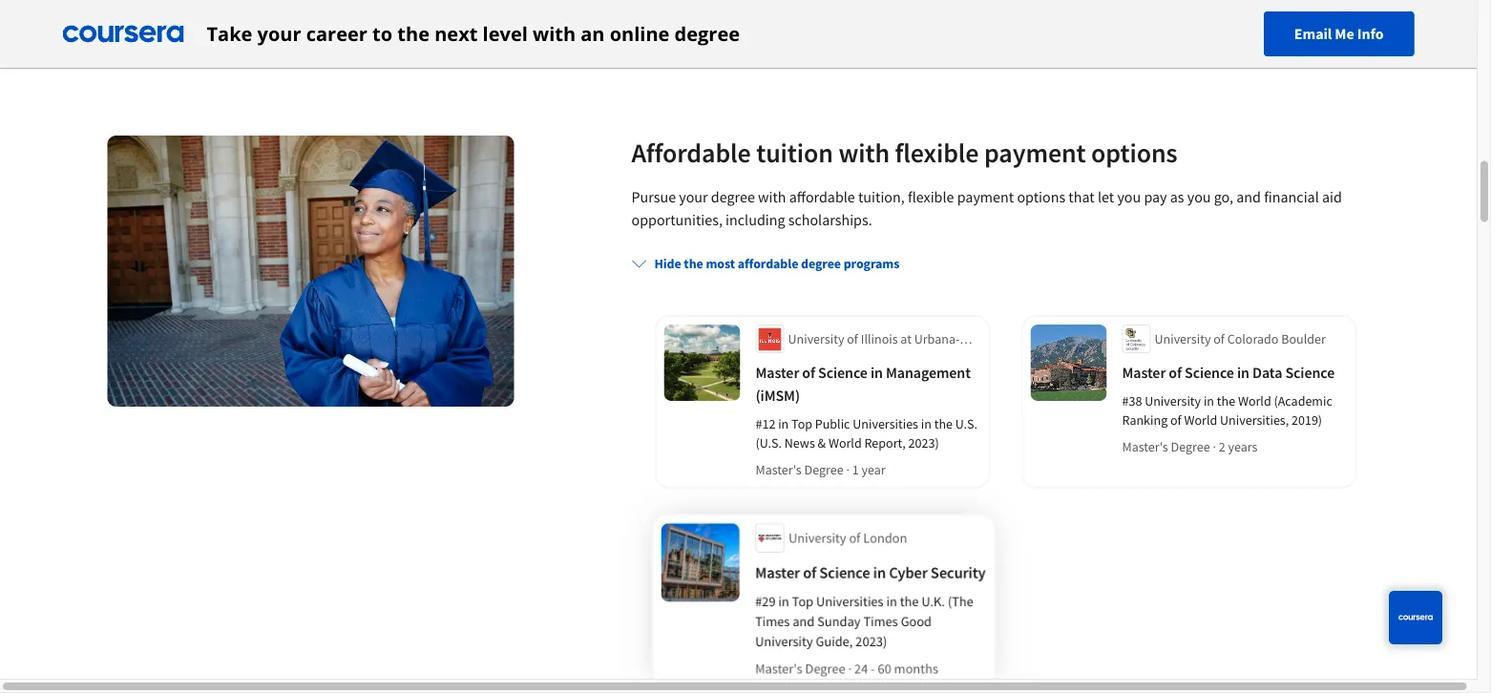 Task type: locate. For each thing, give the bounding box(es) containing it.
science down illinois
[[819, 363, 868, 382]]

options up pay
[[1092, 136, 1178, 170]]

boulder
[[1282, 330, 1327, 348]]

60
[[877, 661, 890, 678]]

0 horizontal spatial your
[[257, 21, 301, 47]]

· inside #38 university in the world (academic ranking of world universities, 2019) master's degree · 2 years
[[1213, 438, 1217, 456]]

with up including
[[758, 187, 787, 206]]

university up master of science in data science
[[1155, 330, 1212, 348]]

degree down scholarships.
[[801, 255, 841, 272]]

degree inside pursue your degree with affordable tuition, flexible payment options that let you pay as you go, and financial aid opportunities, including scholarships.
[[711, 187, 755, 206]]

and inside #29 in top universities in the u.k. (the times and sunday times good university guide, 2023)
[[793, 614, 815, 632]]

and inside pursue your degree with affordable tuition, flexible payment options that let you pay as you go, and financial aid opportunities, including scholarships.
[[1237, 187, 1262, 206]]

hide
[[655, 255, 682, 272]]

1 horizontal spatial you
[[1188, 187, 1212, 206]]

2 times from the left
[[863, 614, 897, 632]]

1 horizontal spatial 2023)
[[909, 435, 940, 452]]

master up (imsm)
[[756, 363, 800, 382]]

0 vertical spatial your
[[257, 21, 301, 47]]

with left an
[[533, 21, 576, 47]]

top right #29
[[792, 595, 813, 612]]

top
[[792, 415, 813, 433], [792, 595, 813, 612]]

world left universities,
[[1185, 412, 1218, 429]]

world up universities,
[[1239, 393, 1272, 410]]

colorado
[[1228, 330, 1279, 348]]

1 horizontal spatial times
[[863, 614, 897, 632]]

universities up 'report,'
[[853, 415, 919, 433]]

affordable
[[632, 136, 751, 170]]

1 vertical spatial and
[[793, 614, 815, 632]]

1 vertical spatial world
[[1185, 412, 1218, 429]]

2023) right 'report,'
[[909, 435, 940, 452]]

· left 24
[[848, 661, 851, 678]]

the left u.s.
[[935, 415, 953, 433]]

in
[[871, 363, 883, 382], [1238, 363, 1250, 382], [1204, 393, 1215, 410], [779, 415, 789, 433], [921, 415, 932, 433], [872, 565, 885, 584], [779, 595, 789, 612], [885, 595, 896, 612]]

your up opportunities,
[[679, 187, 708, 206]]

in down cyber
[[885, 595, 896, 612]]

1 horizontal spatial options
[[1092, 136, 1178, 170]]

0 horizontal spatial and
[[793, 614, 815, 632]]

urbana-
[[915, 330, 960, 348]]

0 horizontal spatial times
[[756, 614, 790, 632]]

affordable up scholarships.
[[790, 187, 856, 206]]

2 vertical spatial master's
[[756, 661, 803, 678]]

2 horizontal spatial with
[[839, 136, 890, 170]]

master's down (u.s.
[[756, 461, 802, 479]]

times down #29
[[756, 614, 790, 632]]

of up public
[[803, 363, 816, 382]]

#29
[[756, 595, 776, 612]]

degree up including
[[711, 187, 755, 206]]

degree down &
[[805, 461, 844, 479]]

master inside master of science in management (imsm)
[[756, 363, 800, 382]]

in right #29
[[779, 595, 789, 612]]

degree left 2
[[1172, 438, 1211, 456]]

0 vertical spatial degree
[[675, 21, 740, 47]]

universities
[[853, 415, 919, 433], [816, 595, 883, 612]]

of right the ranking
[[1171, 412, 1182, 429]]

report,
[[865, 435, 906, 452]]

and left sunday
[[793, 614, 815, 632]]

the up good
[[899, 595, 918, 612]]

0 vertical spatial 2023)
[[909, 435, 940, 452]]

master up '#38'
[[1123, 363, 1166, 382]]

· left 1
[[847, 461, 850, 479]]

24
[[854, 661, 867, 678]]

and
[[1237, 187, 1262, 206], [793, 614, 815, 632]]

0 horizontal spatial world
[[829, 435, 862, 452]]

flexible up tuition,
[[896, 136, 979, 170]]

of inside master of science in cyber security link
[[803, 565, 816, 584]]

master for master of science in management (imsm)
[[756, 363, 800, 382]]

financial
[[1265, 187, 1320, 206]]

flexible
[[896, 136, 979, 170], [908, 187, 955, 206]]

in inside #38 university in the world (academic ranking of world universities, 2019) master's degree · 2 years
[[1204, 393, 1215, 410]]

you right let
[[1118, 187, 1142, 206]]

top for news
[[792, 415, 813, 433]]

of for university of london
[[849, 532, 860, 549]]

1 vertical spatial flexible
[[908, 187, 955, 206]]

· left 2
[[1213, 438, 1217, 456]]

of up #38 university in the world (academic ranking of world universities, 2019), element
[[1169, 363, 1182, 382]]

master's down the ranking
[[1123, 438, 1169, 456]]

· inside #12 in top public universities in the u.s. (u.s. news & world report, 2023) master's degree · 1 year
[[847, 461, 850, 479]]

master for master of science in data science
[[1123, 363, 1166, 382]]

1 vertical spatial master's
[[756, 461, 802, 479]]

university down #29
[[756, 634, 813, 651]]

0 horizontal spatial 2023)
[[855, 634, 886, 651]]

payment inside pursue your degree with affordable tuition, flexible payment options that let you pay as you go, and financial aid opportunities, including scholarships.
[[958, 187, 1015, 206]]

universities up sunday
[[816, 595, 883, 612]]

your inside pursue your degree with affordable tuition, flexible payment options that let you pay as you go, and financial aid opportunities, including scholarships.
[[679, 187, 708, 206]]

1 vertical spatial affordable
[[738, 255, 799, 272]]

of
[[847, 330, 859, 348], [1214, 330, 1225, 348], [803, 363, 816, 382], [1169, 363, 1182, 382], [1171, 412, 1182, 429], [849, 532, 860, 549], [803, 565, 816, 584]]

degree down guide,
[[805, 661, 845, 678]]

most
[[706, 255, 735, 272]]

top inside #29 in top universities in the u.k. (the times and sunday times good university guide, 2023)
[[792, 595, 813, 612]]

1 vertical spatial universities
[[816, 595, 883, 612]]

1 vertical spatial degree
[[805, 461, 844, 479]]

take
[[207, 21, 253, 47]]

a list of the most affordable degree programs element
[[617, 246, 1396, 693]]

the right hide
[[684, 255, 704, 272]]

0 vertical spatial and
[[1237, 187, 1262, 206]]

payment up that
[[985, 136, 1087, 170]]

master's down #29
[[756, 661, 803, 678]]

times left good
[[863, 614, 897, 632]]

you
[[1118, 187, 1142, 206], [1188, 187, 1212, 206]]

go,
[[1215, 187, 1234, 206]]

2023) inside #29 in top universities in the u.k. (the times and sunday times good university guide, 2023)
[[855, 634, 886, 651]]

(imsm)
[[756, 386, 800, 405]]

1 vertical spatial your
[[679, 187, 708, 206]]

2 horizontal spatial world
[[1239, 393, 1272, 410]]

·
[[1213, 438, 1217, 456], [847, 461, 850, 479], [848, 661, 851, 678]]

universities inside #12 in top public universities in the u.s. (u.s. news & world report, 2023) master's degree · 1 year
[[853, 415, 919, 433]]

of down 'university of london' in the bottom of the page
[[803, 565, 816, 584]]

0 vertical spatial payment
[[985, 136, 1087, 170]]

0 vertical spatial ·
[[1213, 438, 1217, 456]]

top inside #12 in top public universities in the u.s. (u.s. news & world report, 2023) master's degree · 1 year
[[792, 415, 813, 433]]

degree
[[675, 21, 740, 47], [711, 187, 755, 206], [801, 255, 841, 272]]

programs
[[844, 255, 900, 272]]

1 horizontal spatial your
[[679, 187, 708, 206]]

affordable down including
[[738, 255, 799, 272]]

payment down affordable tuition with flexible payment options
[[958, 187, 1015, 206]]

1 horizontal spatial and
[[1237, 187, 1262, 206]]

science inside master of science in management (imsm)
[[819, 363, 868, 382]]

#38 university in the world (academic ranking of world universities, 2019) master's degree · 2 years
[[1123, 393, 1333, 456]]

the down master of science in data science
[[1218, 393, 1236, 410]]

university up the ranking
[[1145, 393, 1202, 410]]

you right the as
[[1188, 187, 1212, 206]]

of inside master of science in data science link
[[1169, 363, 1182, 382]]

2023) up -
[[855, 634, 886, 651]]

hide the most affordable degree programs button
[[624, 246, 908, 281]]

in down master of science in data science
[[1204, 393, 1215, 410]]

1 vertical spatial 2023)
[[855, 634, 886, 651]]

pursue your degree with affordable tuition, flexible payment options that let you pay as you go, and financial aid opportunities, including scholarships.
[[632, 187, 1343, 229]]

affordable
[[790, 187, 856, 206], [738, 255, 799, 272]]

master's
[[1123, 438, 1169, 456], [756, 461, 802, 479], [756, 661, 803, 678]]

sunday
[[817, 614, 860, 632]]

0 vertical spatial affordable
[[790, 187, 856, 206]]

opportunities,
[[632, 210, 723, 229]]

2 vertical spatial degree
[[801, 255, 841, 272]]

1 horizontal spatial world
[[1185, 412, 1218, 429]]

of inside master of science in management (imsm)
[[803, 363, 816, 382]]

of inside university of illinois at urbana- champaign
[[847, 330, 859, 348]]

times
[[756, 614, 790, 632], [863, 614, 897, 632]]

1 vertical spatial payment
[[958, 187, 1015, 206]]

top up news
[[792, 415, 813, 433]]

with up tuition,
[[839, 136, 890, 170]]

flexible inside pursue your degree with affordable tuition, flexible payment options that let you pay as you go, and financial aid opportunities, including scholarships.
[[908, 187, 955, 206]]

university up 'champaign'
[[788, 330, 845, 348]]

at
[[901, 330, 912, 348]]

master up #29
[[756, 565, 800, 584]]

master
[[756, 363, 800, 382], [1123, 363, 1166, 382], [756, 565, 800, 584]]

2023)
[[909, 435, 940, 452], [855, 634, 886, 651]]

of left london
[[849, 532, 860, 549]]

0 vertical spatial top
[[792, 415, 813, 433]]

1 vertical spatial ·
[[847, 461, 850, 479]]

0 vertical spatial master's
[[1123, 438, 1169, 456]]

master of science in cyber security link
[[756, 563, 984, 586]]

pursue
[[632, 187, 676, 206]]

world down public
[[829, 435, 862, 452]]

1 you from the left
[[1118, 187, 1142, 206]]

master's inside #38 university in the world (academic ranking of world universities, 2019) master's degree · 2 years
[[1123, 438, 1169, 456]]

management
[[886, 363, 971, 382]]

2019)
[[1292, 412, 1323, 429]]

your
[[257, 21, 301, 47], [679, 187, 708, 206]]

science down 'university of london' in the bottom of the page
[[819, 565, 869, 584]]

options
[[1092, 136, 1178, 170], [1018, 187, 1066, 206]]

#29 in top universities in the u.k. (the times and sunday times good university guide, 2023)
[[756, 595, 972, 651]]

0 vertical spatial universities
[[853, 415, 919, 433]]

0 vertical spatial degree
[[1172, 438, 1211, 456]]

the
[[398, 21, 430, 47], [684, 255, 704, 272], [1218, 393, 1236, 410], [935, 415, 953, 433], [899, 595, 918, 612]]

year
[[862, 461, 886, 479]]

of for master of science in management (imsm)
[[803, 363, 816, 382]]

university inside university of illinois at urbana- champaign
[[788, 330, 845, 348]]

1 vertical spatial top
[[792, 595, 813, 612]]

science up (academic
[[1286, 363, 1335, 382]]

master for master of science in cyber security
[[756, 565, 800, 584]]

your right "take"
[[257, 21, 301, 47]]

flexible right tuition,
[[908, 187, 955, 206]]

degree right online
[[675, 21, 740, 47]]

#12 in top public universities in the u.s. (u.s. news & world report, 2023) master's degree · 1 year
[[756, 415, 978, 479]]

of left the colorado
[[1214, 330, 1225, 348]]

me
[[1336, 24, 1355, 43]]

master of science in data science link
[[1123, 361, 1348, 384]]

of left illinois
[[847, 330, 859, 348]]

payment
[[985, 136, 1087, 170], [958, 187, 1015, 206]]

in down illinois
[[871, 363, 883, 382]]

years
[[1229, 438, 1258, 456]]

1 horizontal spatial with
[[758, 187, 787, 206]]

2 vertical spatial world
[[829, 435, 862, 452]]

1
[[853, 461, 859, 479]]

university up master of science in cyber security
[[789, 532, 846, 549]]

u.s.
[[956, 415, 978, 433]]

options left that
[[1018, 187, 1066, 206]]

1 vertical spatial options
[[1018, 187, 1066, 206]]

london
[[863, 532, 906, 549]]

an
[[581, 21, 605, 47]]

and right go,
[[1237, 187, 1262, 206]]

top for and
[[792, 595, 813, 612]]

tuition
[[757, 136, 834, 170]]

universities inside #29 in top universities in the u.k. (the times and sunday times good university guide, 2023)
[[816, 595, 883, 612]]

university
[[788, 330, 845, 348], [1155, 330, 1212, 348], [1145, 393, 1202, 410], [789, 532, 846, 549], [756, 634, 813, 651]]

0 horizontal spatial you
[[1118, 187, 1142, 206]]

of for master of science in data science
[[1169, 363, 1182, 382]]

0 horizontal spatial with
[[533, 21, 576, 47]]

2 vertical spatial with
[[758, 187, 787, 206]]

degree
[[1172, 438, 1211, 456], [805, 461, 844, 479], [805, 661, 845, 678]]

1 top from the top
[[792, 415, 813, 433]]

with
[[533, 21, 576, 47], [839, 136, 890, 170], [758, 187, 787, 206]]

2
[[1219, 438, 1226, 456]]

career
[[306, 21, 368, 47]]

next
[[435, 21, 478, 47]]

degree inside #12 in top public universities in the u.s. (u.s. news & world report, 2023) master's degree · 1 year
[[805, 461, 844, 479]]

guide,
[[816, 634, 852, 651]]

science down university of colorado boulder
[[1185, 363, 1235, 382]]

university inside #29 in top universities in the u.k. (the times and sunday times good university guide, 2023)
[[756, 634, 813, 651]]

1 vertical spatial degree
[[711, 187, 755, 206]]

2 top from the top
[[792, 595, 813, 612]]

0 horizontal spatial options
[[1018, 187, 1066, 206]]

of inside #38 university in the world (academic ranking of world universities, 2019) master's degree · 2 years
[[1171, 412, 1182, 429]]



Task type: describe. For each thing, give the bounding box(es) containing it.
affordable tuition with flexible payment options
[[632, 136, 1178, 170]]

master of science in management (imsm)
[[756, 363, 971, 405]]

including
[[726, 210, 786, 229]]

tuition,
[[859, 187, 905, 206]]

of for university of colorado boulder
[[1214, 330, 1225, 348]]

(the
[[946, 595, 972, 612]]

0 vertical spatial options
[[1092, 136, 1178, 170]]

#12 in top public universities in the u.s. (u.s. news & world report, 2023), element
[[756, 415, 981, 453]]

your for pursue
[[679, 187, 708, 206]]

affordable inside pursue your degree with affordable tuition, flexible payment options that let you pay as you go, and financial aid opportunities, including scholarships.
[[790, 187, 856, 206]]

good
[[900, 614, 930, 632]]

months
[[893, 661, 937, 678]]

aid
[[1323, 187, 1343, 206]]

ranking
[[1123, 412, 1168, 429]]

pay
[[1145, 187, 1168, 206]]

scholarships.
[[789, 210, 873, 229]]

illinois
[[861, 330, 898, 348]]

options inside pursue your degree with affordable tuition, flexible payment options that let you pay as you go, and financial aid opportunities, including scholarships.
[[1018, 187, 1066, 206]]

university for master of science in management (imsm)
[[788, 330, 845, 348]]

1 vertical spatial with
[[839, 136, 890, 170]]

university for master of science in cyber security
[[789, 532, 846, 549]]

affordable tuition image
[[107, 136, 514, 407]]

in left data
[[1238, 363, 1250, 382]]

world inside #12 in top public universities in the u.s. (u.s. news & world report, 2023) master's degree · 1 year
[[829, 435, 862, 452]]

science for (imsm)
[[819, 363, 868, 382]]

coursera image
[[63, 19, 184, 49]]

2 vertical spatial degree
[[805, 661, 845, 678]]

&
[[818, 435, 826, 452]]

affordable inside hide the most affordable degree programs dropdown button
[[738, 255, 799, 272]]

science for security
[[819, 565, 869, 584]]

0 vertical spatial world
[[1239, 393, 1272, 410]]

master of science in data science
[[1123, 363, 1335, 382]]

u.k.
[[920, 595, 943, 612]]

email me info button
[[1265, 11, 1415, 56]]

let
[[1098, 187, 1115, 206]]

master's inside #12 in top public universities in the u.s. (u.s. news & world report, 2023) master's degree · 1 year
[[756, 461, 802, 479]]

with inside pursue your degree with affordable tuition, flexible payment options that let you pay as you go, and financial aid opportunities, including scholarships.
[[758, 187, 787, 206]]

of for master of science in cyber security
[[803, 565, 816, 584]]

#38 university in the world (academic ranking of world universities, 2019), element
[[1123, 392, 1348, 430]]

level
[[483, 21, 528, 47]]

2 vertical spatial ·
[[848, 661, 851, 678]]

master of science in management (imsm) link
[[756, 361, 981, 407]]

0 vertical spatial with
[[533, 21, 576, 47]]

(academic
[[1275, 393, 1333, 410]]

security
[[929, 565, 984, 584]]

in left cyber
[[872, 565, 885, 584]]

champaign
[[788, 350, 853, 367]]

your for take
[[257, 21, 301, 47]]

2 you from the left
[[1188, 187, 1212, 206]]

master's degree · 24 - 60 months
[[756, 661, 937, 678]]

#12
[[756, 415, 776, 433]]

degree inside hide the most affordable degree programs dropdown button
[[801, 255, 841, 272]]

to
[[373, 21, 393, 47]]

hide the most affordable degree programs
[[655, 255, 900, 272]]

public
[[816, 415, 851, 433]]

info
[[1358, 24, 1385, 43]]

the inside #38 university in the world (academic ranking of world universities, 2019) master's degree · 2 years
[[1218, 393, 1236, 410]]

1 times from the left
[[756, 614, 790, 632]]

university for master of science in data science
[[1155, 330, 1212, 348]]

university of illinois at urbana- champaign
[[788, 330, 960, 367]]

#38
[[1123, 393, 1143, 410]]

university of london
[[789, 532, 906, 549]]

#29 in top universities in the u.k. (the times and sunday times good university guide, 2023), element
[[756, 594, 984, 652]]

of for university of illinois at urbana- champaign
[[847, 330, 859, 348]]

the inside #12 in top public universities in the u.s. (u.s. news & world report, 2023) master's degree · 1 year
[[935, 415, 953, 433]]

that
[[1069, 187, 1095, 206]]

university of colorado boulder
[[1155, 330, 1327, 348]]

data
[[1253, 363, 1283, 382]]

(u.s.
[[756, 435, 782, 452]]

the inside dropdown button
[[684, 255, 704, 272]]

the right to
[[398, 21, 430, 47]]

universities,
[[1221, 412, 1290, 429]]

2023) inside #12 in top public universities in the u.s. (u.s. news & world report, 2023) master's degree · 1 year
[[909, 435, 940, 452]]

email
[[1295, 24, 1333, 43]]

email me info
[[1295, 24, 1385, 43]]

in inside master of science in management (imsm)
[[871, 363, 883, 382]]

news
[[785, 435, 816, 452]]

in left u.s.
[[921, 415, 932, 433]]

-
[[870, 661, 874, 678]]

master of science in cyber security
[[756, 565, 984, 584]]

take your career to the next level with an online degree
[[207, 21, 740, 47]]

the inside #29 in top universities in the u.k. (the times and sunday times good university guide, 2023)
[[899, 595, 918, 612]]

as
[[1171, 187, 1185, 206]]

in right '#12'
[[779, 415, 789, 433]]

0 vertical spatial flexible
[[896, 136, 979, 170]]

cyber
[[888, 565, 926, 584]]

degree inside #38 university in the world (academic ranking of world universities, 2019) master's degree · 2 years
[[1172, 438, 1211, 456]]

science for science
[[1185, 363, 1235, 382]]

university inside #38 university in the world (academic ranking of world universities, 2019) master's degree · 2 years
[[1145, 393, 1202, 410]]

online
[[610, 21, 670, 47]]



Task type: vqa. For each thing, say whether or not it's contained in the screenshot.
19
no



